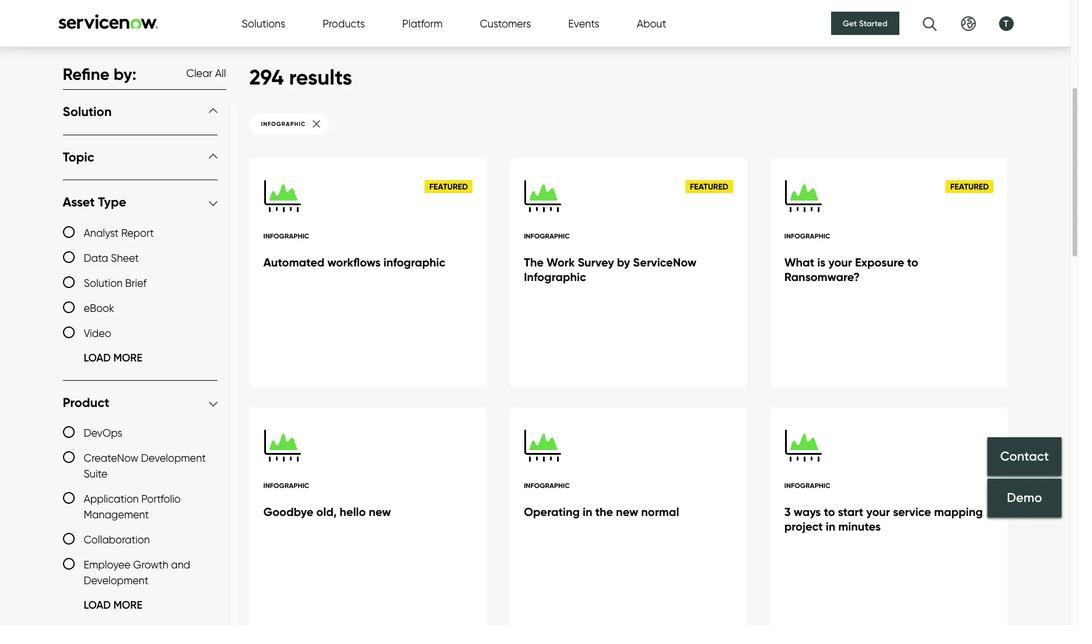 Task type: locate. For each thing, give the bounding box(es) containing it.
load more link down the employee
[[63, 598, 142, 614]]

platform button
[[402, 15, 443, 31]]

1 vertical spatial load
[[84, 599, 111, 612]]

0 horizontal spatial your
[[829, 255, 852, 269]]

in left start
[[826, 519, 836, 534]]

customers button
[[480, 15, 531, 31]]

load more
[[84, 352, 142, 364], [84, 599, 142, 612]]

infographic
[[263, 232, 309, 241], [524, 232, 570, 241], [784, 232, 830, 241], [263, 481, 309, 490], [524, 481, 570, 490], [784, 481, 830, 490]]

exposure
[[855, 255, 904, 269]]

development up portfolio
[[141, 452, 206, 465]]

createnow
[[84, 452, 138, 465]]

0 horizontal spatial featured
[[429, 182, 468, 192]]

started
[[859, 18, 888, 29]]

video
[[84, 327, 111, 339]]

0 vertical spatial load more
[[84, 352, 142, 364]]

by
[[617, 255, 630, 269]]

0 vertical spatial your
[[829, 255, 852, 269]]

development
[[141, 452, 206, 465], [84, 575, 149, 587]]

0 vertical spatial more
[[113, 352, 142, 364]]

ways
[[794, 505, 821, 519]]

1 load more link from the top
[[63, 350, 142, 366]]

0 horizontal spatial new
[[369, 505, 391, 519]]

the work survey by servicenow infographic
[[524, 255, 697, 284]]

load
[[84, 352, 111, 364], [84, 599, 111, 612]]

application
[[84, 493, 139, 505]]

294
[[249, 64, 284, 90]]

load more for asset type
[[84, 352, 142, 364]]

1 load more from the top
[[84, 352, 142, 364]]

is
[[817, 255, 826, 269]]

1 more from the top
[[113, 352, 142, 364]]

load down "video"
[[84, 352, 111, 364]]

get
[[843, 18, 857, 29]]

servicenow
[[633, 255, 697, 269]]

automated workflows infographic
[[263, 255, 445, 269]]

0 vertical spatial to
[[907, 255, 918, 269]]

suite
[[84, 468, 108, 480]]

infographic up "automated"
[[263, 232, 309, 241]]

infographic up goodbye
[[263, 481, 309, 490]]

new for the
[[616, 505, 638, 519]]

to inside '3 ways to start your service mapping project in minutes'
[[824, 505, 835, 519]]

1 featured from the left
[[429, 182, 468, 192]]

load more link for product
[[63, 598, 142, 614]]

load more link
[[63, 350, 142, 366], [63, 598, 142, 614]]

minutes
[[838, 519, 881, 534]]

in
[[583, 505, 592, 519], [826, 519, 836, 534]]

your right is
[[829, 255, 852, 269]]

asset
[[63, 194, 95, 210]]

products
[[323, 17, 365, 29]]

infographic for automated
[[263, 232, 309, 241]]

0 vertical spatial load
[[84, 352, 111, 364]]

solutions
[[242, 17, 285, 29]]

featured
[[429, 182, 468, 192], [690, 182, 728, 192], [950, 182, 989, 192]]

asset type
[[63, 194, 126, 210]]

more down employee growth and development
[[113, 599, 142, 612]]

2 new from the left
[[616, 505, 638, 519]]

goodbye
[[263, 505, 313, 519]]

collaboration
[[84, 534, 150, 546]]

clear all
[[186, 67, 226, 79]]

refine
[[63, 64, 110, 84]]

in left the
[[583, 505, 592, 519]]

and
[[171, 559, 190, 571]]

3 featured from the left
[[950, 182, 989, 192]]

1 horizontal spatial to
[[907, 255, 918, 269]]

infographic for 3
[[784, 481, 830, 490]]

load for product
[[84, 599, 111, 612]]

what is your exposure to ransomware?
[[784, 255, 918, 284]]

1 horizontal spatial in
[[826, 519, 836, 534]]

3 ways to start your service mapping project in minutes
[[784, 505, 983, 534]]

servicenow image
[[57, 14, 159, 29]]

infographic inside the work survey by servicenow infographic
[[524, 269, 586, 284]]

start
[[838, 505, 864, 519]]

2 horizontal spatial featured
[[950, 182, 989, 192]]

development down the employee
[[84, 575, 149, 587]]

2 more from the top
[[113, 599, 142, 612]]

employee
[[84, 559, 131, 571]]

new for hello
[[369, 505, 391, 519]]

infographic up operating
[[524, 481, 570, 490]]

new
[[369, 505, 391, 519], [616, 505, 638, 519]]

load more down employee growth and development
[[84, 599, 142, 612]]

portfolio
[[141, 493, 181, 505]]

solution for solution brief
[[84, 277, 123, 289]]

2 load more from the top
[[84, 599, 142, 612]]

to right exposure
[[907, 255, 918, 269]]

1 vertical spatial development
[[84, 575, 149, 587]]

solutions button
[[242, 15, 285, 31]]

your
[[829, 255, 852, 269], [866, 505, 890, 519]]

infographic up what
[[784, 232, 830, 241]]

ebook
[[84, 302, 114, 314]]

0 horizontal spatial in
[[583, 505, 592, 519]]

2 load more link from the top
[[63, 598, 142, 614]]

load down the employee
[[84, 599, 111, 612]]

clear
[[186, 67, 212, 79]]

old,
[[316, 505, 337, 519]]

management
[[84, 509, 149, 521]]

events button
[[568, 15, 599, 31]]

platform
[[402, 17, 443, 29]]

createnow development suite
[[84, 452, 206, 480]]

infographic up ways
[[784, 481, 830, 490]]

more
[[113, 352, 142, 364], [113, 599, 142, 612]]

solution down refine
[[63, 104, 112, 120]]

infographic
[[384, 255, 445, 269]]

1 horizontal spatial your
[[866, 505, 890, 519]]

0 horizontal spatial infographic
[[261, 120, 306, 128]]

1 vertical spatial load more link
[[63, 598, 142, 614]]

infographic
[[261, 120, 306, 128], [524, 269, 586, 284]]

new right hello
[[369, 505, 391, 519]]

growth
[[133, 559, 169, 571]]

mapping
[[934, 505, 983, 519]]

more for asset type
[[113, 352, 142, 364]]

hello
[[340, 505, 366, 519]]

service
[[893, 505, 931, 519]]

infographic for operating
[[524, 481, 570, 490]]

type
[[98, 194, 126, 210]]

1 vertical spatial infographic
[[524, 269, 586, 284]]

1 horizontal spatial featured
[[690, 182, 728, 192]]

what
[[784, 255, 814, 269]]

1 load from the top
[[84, 352, 111, 364]]

solution
[[63, 104, 112, 120], [84, 277, 123, 289]]

load more link down "video"
[[63, 350, 142, 366]]

more down ebook
[[113, 352, 142, 364]]

1 vertical spatial solution
[[84, 277, 123, 289]]

1 new from the left
[[369, 505, 391, 519]]

to left start
[[824, 505, 835, 519]]

1 horizontal spatial new
[[616, 505, 638, 519]]

0 vertical spatial development
[[141, 452, 206, 465]]

analyst
[[84, 227, 119, 239]]

0 vertical spatial solution
[[63, 104, 112, 120]]

2 featured from the left
[[690, 182, 728, 192]]

0 horizontal spatial to
[[824, 505, 835, 519]]

operating
[[524, 505, 580, 519]]

new right the
[[616, 505, 638, 519]]

1 vertical spatial to
[[824, 505, 835, 519]]

devops
[[84, 427, 122, 439]]

0 vertical spatial load more link
[[63, 350, 142, 366]]

workflows
[[327, 255, 381, 269]]

2 load from the top
[[84, 599, 111, 612]]

infographic up the at the top
[[524, 232, 570, 241]]

solution up ebook
[[84, 277, 123, 289]]

your right start
[[866, 505, 890, 519]]

survey
[[578, 255, 614, 269]]

1 vertical spatial more
[[113, 599, 142, 612]]

1 horizontal spatial infographic
[[524, 269, 586, 284]]

to
[[907, 255, 918, 269], [824, 505, 835, 519]]

1 vertical spatial your
[[866, 505, 890, 519]]

1 vertical spatial load more
[[84, 599, 142, 612]]

load more down "video"
[[84, 352, 142, 364]]



Task type: describe. For each thing, give the bounding box(es) containing it.
solution brief
[[84, 277, 147, 289]]

development inside employee growth and development
[[84, 575, 149, 587]]

topic
[[63, 149, 94, 165]]

contact link
[[988, 438, 1062, 476]]

work
[[547, 255, 575, 269]]

events
[[568, 17, 599, 29]]

project
[[784, 519, 823, 534]]

294 results
[[249, 64, 352, 90]]

data sheet
[[84, 252, 139, 264]]

goodbye old, hello new
[[263, 505, 391, 519]]

analyst report
[[84, 227, 154, 239]]

load more for product
[[84, 599, 142, 612]]

by:
[[114, 64, 137, 84]]

in inside '3 ways to start your service mapping project in minutes'
[[826, 519, 836, 534]]

ransomware?
[[784, 269, 860, 284]]

to inside what is your exposure to ransomware?
[[907, 255, 918, 269]]

clear all link
[[186, 65, 226, 82]]

product
[[63, 395, 109, 411]]

0 vertical spatial infographic
[[261, 120, 306, 128]]

products button
[[323, 15, 365, 31]]

customers
[[480, 17, 531, 29]]

data
[[84, 252, 108, 264]]

infographic for what
[[784, 232, 830, 241]]

get started link
[[831, 12, 899, 35]]

results
[[289, 64, 352, 90]]

the
[[595, 505, 613, 519]]

sheet
[[111, 252, 139, 264]]

featured for what is your exposure to ransomware?
[[950, 182, 989, 192]]

load for asset type
[[84, 352, 111, 364]]

normal
[[641, 505, 679, 519]]

all
[[215, 67, 226, 79]]

your inside what is your exposure to ransomware?
[[829, 255, 852, 269]]

get started
[[843, 18, 888, 29]]

automated
[[263, 255, 325, 269]]

development inside createnow development suite
[[141, 452, 206, 465]]

brief
[[125, 277, 147, 289]]

infographic for goodbye
[[263, 481, 309, 490]]

featured for automated workflows infographic
[[429, 182, 468, 192]]

report
[[121, 227, 154, 239]]

refine by:
[[63, 64, 137, 84]]

3
[[784, 505, 791, 519]]

infographic for the
[[524, 232, 570, 241]]

the
[[524, 255, 544, 269]]

solution for solution
[[63, 104, 112, 120]]

featured for the work survey by servicenow infographic
[[690, 182, 728, 192]]

employee growth and development
[[84, 559, 190, 587]]

contact
[[1000, 449, 1049, 464]]

load more link for asset type
[[63, 350, 142, 366]]

more for product
[[113, 599, 142, 612]]

your inside '3 ways to start your service mapping project in minutes'
[[866, 505, 890, 519]]

about
[[637, 17, 666, 29]]

demo
[[1007, 490, 1042, 506]]

application portfolio management
[[84, 493, 181, 521]]

operating in the new normal
[[524, 505, 679, 519]]

demo link
[[988, 479, 1062, 518]]

about button
[[637, 15, 666, 31]]



Task type: vqa. For each thing, say whether or not it's contained in the screenshot.
domain
no



